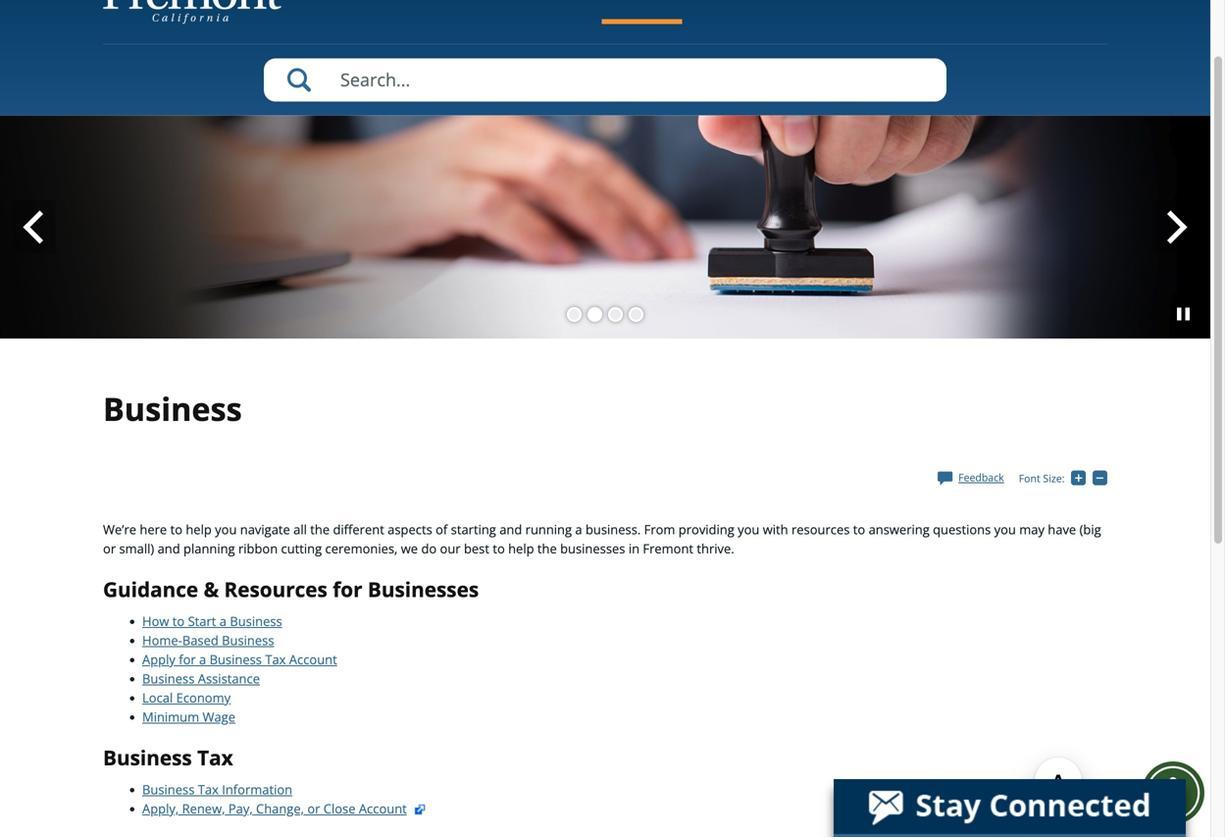 Task type: describe. For each thing, give the bounding box(es) containing it.
minimum wage link
[[142, 708, 236, 726]]

feedback link
[[939, 470, 1005, 485]]

- link
[[1093, 471, 1111, 486]]

pay,
[[229, 800, 253, 818]]

home-based business link
[[142, 632, 274, 649]]

cutting
[[281, 540, 322, 557]]

to right resources
[[854, 521, 866, 538]]

tax inside guidance & resources for businesses how to start a business home-based business apply for a business tax account business assistance local economy minimum wage
[[265, 651, 286, 668]]

+ link
[[1072, 471, 1093, 486]]

the businesses
[[538, 540, 626, 557]]

a business.
[[576, 521, 641, 538]]

in
[[629, 540, 640, 557]]

aspects
[[388, 521, 433, 538]]

fremont
[[643, 540, 694, 557]]

3 you from the left
[[995, 521, 1017, 538]]

size:
[[1044, 471, 1065, 485]]

(big
[[1080, 521, 1102, 538]]

information
[[222, 781, 293, 799]]

questions
[[934, 521, 992, 538]]

font size:
[[1020, 471, 1065, 485]]

how to start a business link
[[142, 613, 282, 630]]

best
[[464, 540, 490, 557]]

account inside business tax business tax information apply, renew, pay, change, or close account
[[359, 800, 407, 818]]

all
[[294, 521, 307, 538]]

our
[[440, 540, 461, 557]]

minimum
[[142, 708, 199, 726]]

answering
[[869, 521, 930, 538]]

the
[[310, 521, 330, 538]]

0 vertical spatial help
[[186, 521, 212, 538]]

columnusercontrol1 main content
[[0, 0, 1219, 837]]

assistance
[[198, 670, 260, 688]]

local
[[142, 689, 173, 707]]

ribbon
[[238, 540, 278, 557]]

businesses
[[368, 576, 479, 603]]

1 vertical spatial a
[[199, 651, 206, 668]]

&
[[204, 576, 219, 603]]

1 horizontal spatial a
[[220, 613, 227, 630]]

1 horizontal spatial help
[[509, 540, 535, 557]]

0 horizontal spatial for
[[179, 651, 196, 668]]

wage
[[203, 708, 236, 726]]

resources
[[224, 576, 328, 603]]

font
[[1020, 471, 1041, 485]]

starting
[[451, 521, 497, 538]]

business tax information link
[[142, 781, 293, 799]]

guidance & resources for businesses how to start a business home-based business apply for a business tax account business assistance local economy minimum wage
[[103, 576, 479, 726]]

account inside guidance & resources for businesses how to start a business home-based business apply for a business tax account business assistance local economy minimum wage
[[289, 651, 337, 668]]

or inside business tax business tax information apply, renew, pay, change, or close account
[[308, 800, 320, 818]]

with
[[763, 521, 789, 538]]

-
[[1108, 471, 1111, 485]]

1 horizontal spatial and
[[500, 521, 522, 538]]

thrive.
[[697, 540, 735, 557]]

start
[[188, 613, 216, 630]]

guidance
[[103, 576, 198, 603]]

or inside we're here to help you navigate all the different aspects of starting and running a business. from providing you with resources to answering questions you may have (big or small) and planning ribbon cutting ceremonies, we do our best to help the businesses in fremont thrive.
[[103, 540, 116, 557]]

renew,
[[182, 800, 225, 818]]

from
[[645, 521, 676, 538]]



Task type: locate. For each thing, give the bounding box(es) containing it.
2 vertical spatial tax
[[198, 781, 219, 799]]

1 horizontal spatial for
[[333, 576, 363, 603]]

we're here to help you navigate all the different aspects of starting and running a business. from providing you with resources to answering questions you may have (big or small) and planning ribbon cutting ceremonies, we do our best to help the businesses in fremont thrive.
[[103, 521, 1102, 557]]

font size: link
[[1020, 471, 1065, 486]]

planning
[[184, 540, 235, 557]]

you left with
[[738, 521, 760, 538]]

Search text field
[[264, 58, 947, 102]]

we
[[401, 540, 418, 557]]

0 vertical spatial account
[[289, 651, 337, 668]]

0 horizontal spatial and
[[158, 540, 180, 557]]

economy
[[176, 689, 231, 707]]

0 vertical spatial and
[[500, 521, 522, 538]]

apply, renew, pay, change, or close account link
[[142, 800, 427, 818]]

navigate
[[240, 521, 290, 538]]

1 vertical spatial for
[[179, 651, 196, 668]]

or down 'we're'
[[103, 540, 116, 557]]

business tax business tax information apply, renew, pay, change, or close account
[[103, 744, 407, 818]]

close
[[324, 800, 356, 818]]

0 vertical spatial a
[[220, 613, 227, 630]]

1 vertical spatial and
[[158, 540, 180, 557]]

to inside guidance & resources for businesses how to start a business home-based business apply for a business tax account business assistance local economy minimum wage
[[173, 613, 185, 630]]

to right "here"
[[170, 521, 183, 538]]

a
[[220, 613, 227, 630], [199, 651, 206, 668]]

for
[[333, 576, 363, 603], [179, 651, 196, 668]]

a up business assistance link
[[199, 651, 206, 668]]

1 you from the left
[[215, 521, 237, 538]]

1 vertical spatial account
[[359, 800, 407, 818]]

+
[[1087, 471, 1093, 485]]

and right starting
[[500, 521, 522, 538]]

0 horizontal spatial help
[[186, 521, 212, 538]]

to right best
[[493, 540, 505, 557]]

how
[[142, 613, 169, 630]]

change,
[[256, 800, 304, 818]]

0 horizontal spatial or
[[103, 540, 116, 557]]

we're
[[103, 521, 136, 538]]

and
[[500, 521, 522, 538], [158, 540, 180, 557]]

or
[[103, 540, 116, 557], [308, 800, 320, 818]]

have
[[1049, 521, 1077, 538]]

0 horizontal spatial a
[[199, 651, 206, 668]]

for down ceremonies,
[[333, 576, 363, 603]]

may
[[1020, 521, 1045, 538]]

help
[[186, 521, 212, 538], [509, 540, 535, 557]]

1 vertical spatial help
[[509, 540, 535, 557]]

account
[[289, 651, 337, 668], [359, 800, 407, 818]]

based
[[182, 632, 219, 649]]

different
[[333, 521, 385, 538]]

1 horizontal spatial or
[[308, 800, 320, 818]]

help up "planning"
[[186, 521, 212, 538]]

of
[[436, 521, 448, 538]]

tax up the business tax information link
[[197, 744, 233, 772]]

stay connected image
[[834, 779, 1185, 834]]

do
[[422, 540, 437, 557]]

account right close
[[359, 800, 407, 818]]

you up "planning"
[[215, 521, 237, 538]]

you left may
[[995, 521, 1017, 538]]

business
[[103, 387, 242, 430], [230, 613, 282, 630], [222, 632, 274, 649], [210, 651, 262, 668], [142, 670, 195, 688], [103, 744, 192, 772], [142, 781, 195, 799]]

running
[[526, 521, 572, 538]]

home-
[[142, 632, 182, 649]]

local economy link
[[142, 689, 231, 707]]

1 vertical spatial tax
[[197, 744, 233, 772]]

0 horizontal spatial you
[[215, 521, 237, 538]]

and down "here"
[[158, 540, 180, 557]]

account down resources
[[289, 651, 337, 668]]

0 vertical spatial tax
[[265, 651, 286, 668]]

apply,
[[142, 800, 179, 818]]

0 vertical spatial for
[[333, 576, 363, 603]]

resources
[[792, 521, 850, 538]]

small)
[[119, 540, 154, 557]]

or left close
[[308, 800, 320, 818]]

1 horizontal spatial account
[[359, 800, 407, 818]]

feedback
[[959, 470, 1005, 484]]

providing
[[679, 521, 735, 538]]

stamp on plans image
[[0, 115, 1219, 339]]

to right how on the bottom
[[173, 613, 185, 630]]

2 you from the left
[[738, 521, 760, 538]]

help down running
[[509, 540, 535, 557]]

for down based on the bottom left
[[179, 651, 196, 668]]

1 horizontal spatial you
[[738, 521, 760, 538]]

1 vertical spatial or
[[308, 800, 320, 818]]

apply
[[142, 651, 176, 668]]

you
[[215, 521, 237, 538], [738, 521, 760, 538], [995, 521, 1017, 538]]

2 horizontal spatial you
[[995, 521, 1017, 538]]

ceremonies,
[[325, 540, 398, 557]]

tax down resources
[[265, 651, 286, 668]]

here
[[140, 521, 167, 538]]

business assistance link
[[142, 670, 260, 688]]

tax up the renew,
[[198, 781, 219, 799]]

a right start
[[220, 613, 227, 630]]

0 horizontal spatial account
[[289, 651, 337, 668]]

tax
[[265, 651, 286, 668], [197, 744, 233, 772], [198, 781, 219, 799]]

to
[[170, 521, 183, 538], [854, 521, 866, 538], [493, 540, 505, 557], [173, 613, 185, 630]]

apply for a business tax account link
[[142, 651, 337, 668]]

0 vertical spatial or
[[103, 540, 116, 557]]



Task type: vqa. For each thing, say whether or not it's contained in the screenshot.
'starting'
yes



